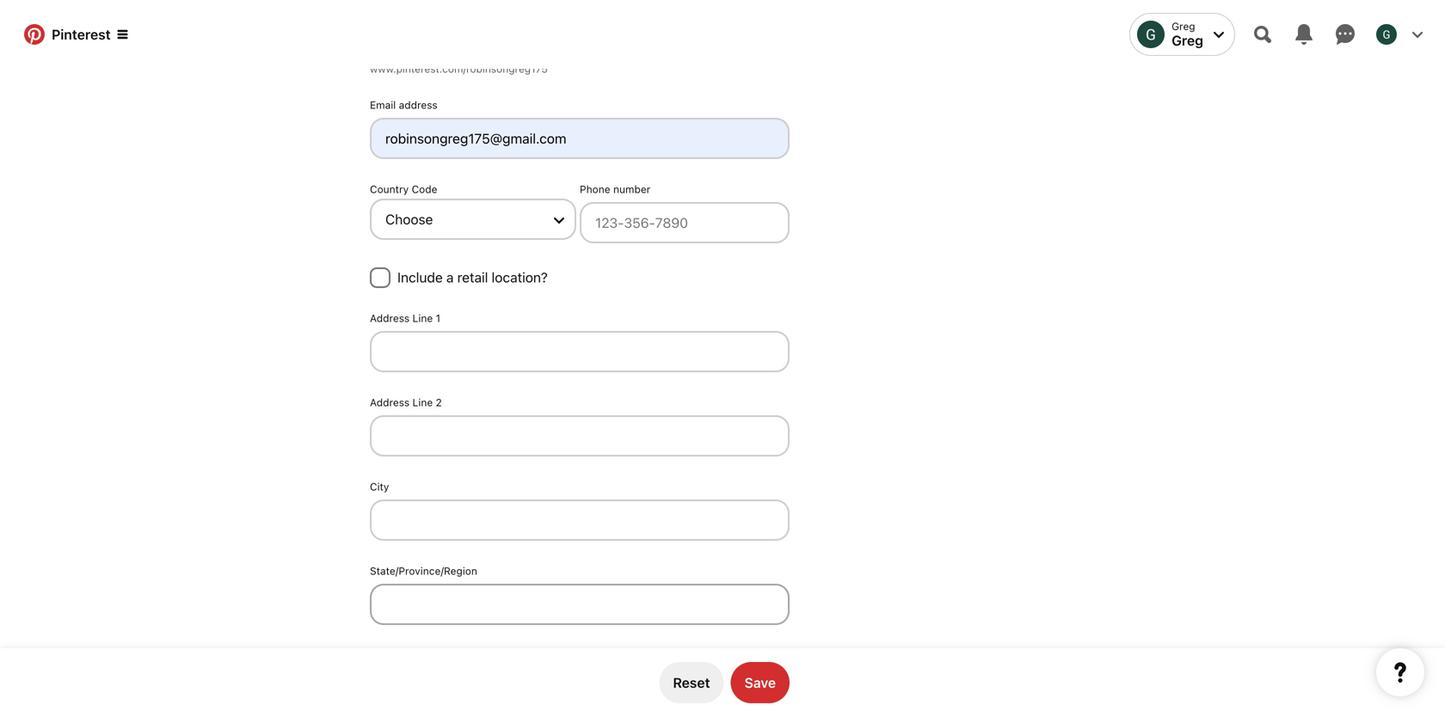 Task type: locate. For each thing, give the bounding box(es) containing it.
include
[[398, 269, 443, 286]]

greg
[[1172, 20, 1196, 32], [1172, 32, 1204, 49]]

pinterest
[[52, 26, 111, 43]]

2 greg from the top
[[1172, 32, 1204, 49]]

0 vertical spatial address
[[370, 312, 410, 324]]

a
[[447, 269, 454, 286]]

address
[[370, 312, 410, 324], [370, 397, 410, 409]]

state/province/region
[[370, 565, 478, 578]]

Postal code text field
[[370, 669, 790, 710]]

reset button
[[660, 663, 724, 704]]

line
[[413, 312, 433, 324], [413, 397, 433, 409]]

Address Line 2 text field
[[370, 416, 790, 457]]

number
[[614, 183, 651, 195]]

address left the 1
[[370, 312, 410, 324]]

address for address line 2
[[370, 397, 410, 409]]

code
[[412, 183, 438, 195]]

0 vertical spatial line
[[413, 312, 433, 324]]

2 address from the top
[[370, 397, 410, 409]]

Phone number text field
[[580, 202, 790, 244]]

Address Line 1 text field
[[370, 331, 790, 373]]

1 line from the top
[[413, 312, 433, 324]]

1 vertical spatial line
[[413, 397, 433, 409]]

retail
[[458, 269, 488, 286]]

address for address line 1
[[370, 312, 410, 324]]

save
[[745, 675, 776, 692]]

line for 2
[[413, 397, 433, 409]]

1 address from the top
[[370, 312, 410, 324]]

1 greg from the top
[[1172, 20, 1196, 32]]

address line 1
[[370, 312, 441, 324]]

phone
[[580, 183, 611, 195]]

2 line from the top
[[413, 397, 433, 409]]

Email address text field
[[370, 118, 790, 159]]

line for 1
[[413, 312, 433, 324]]

pinterest button
[[14, 17, 138, 52]]

city
[[370, 481, 389, 493]]

State/Province/Region text field
[[370, 584, 790, 626]]

1 vertical spatial address
[[370, 397, 410, 409]]

account switcher arrow icon image
[[1214, 29, 1225, 40]]

email
[[370, 99, 396, 111]]

greg image
[[1138, 21, 1165, 48], [1377, 24, 1398, 45]]

address line 2
[[370, 397, 442, 409]]

line left 2
[[413, 397, 433, 409]]

address left 2
[[370, 397, 410, 409]]

pinterest image
[[24, 24, 45, 45]]

dynamic badge dropdown menu button image
[[118, 29, 128, 40]]

line left the 1
[[413, 312, 433, 324]]

reset
[[673, 675, 710, 692]]

www.pinterest.com/robinsongreg175
[[370, 63, 548, 75]]



Task type: describe. For each thing, give the bounding box(es) containing it.
City text field
[[370, 500, 790, 541]]

greg inside greg greg
[[1172, 20, 1196, 32]]

greg greg
[[1172, 20, 1204, 49]]

1 horizontal spatial greg image
[[1377, 24, 1398, 45]]

country
[[370, 183, 409, 195]]

email address
[[370, 99, 438, 111]]

Username text field
[[370, 15, 790, 56]]

save button
[[731, 663, 790, 704]]

0 horizontal spatial greg image
[[1138, 21, 1165, 48]]

1
[[436, 312, 441, 324]]

country code
[[370, 183, 438, 195]]

address
[[399, 99, 438, 111]]

location?
[[492, 269, 548, 286]]

primary navigation header navigation
[[10, 3, 1436, 65]]

include a retail location?
[[398, 269, 548, 286]]

phone number
[[580, 183, 651, 195]]

2
[[436, 397, 442, 409]]



Task type: vqa. For each thing, say whether or not it's contained in the screenshot.
Email address at top left
yes



